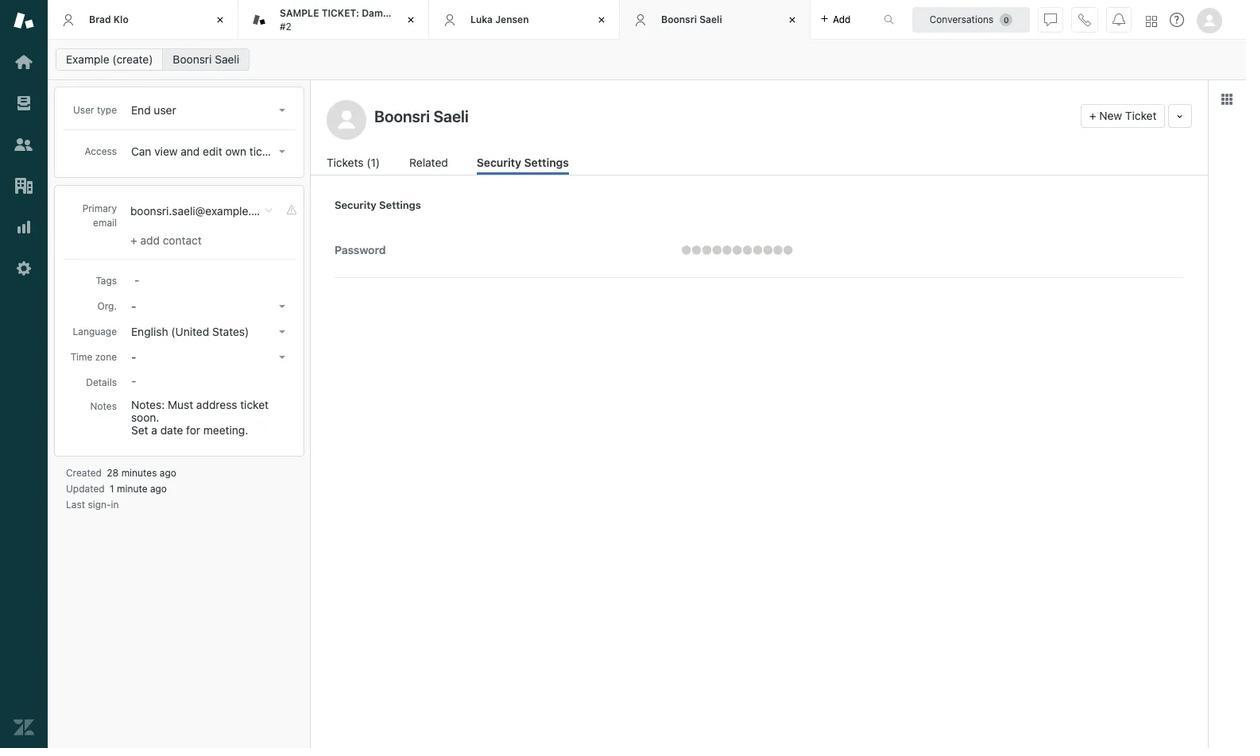 Task type: vqa. For each thing, say whether or not it's contained in the screenshot.
address
yes



Task type: locate. For each thing, give the bounding box(es) containing it.
boonsri saeli up end user button
[[173, 52, 239, 66]]

0 horizontal spatial boonsri saeli
[[173, 52, 239, 66]]

add
[[833, 13, 851, 25], [140, 234, 160, 247]]

2 vertical spatial arrow down image
[[279, 356, 285, 359]]

product
[[409, 7, 446, 19]]

#2
[[280, 20, 292, 32]]

ago
[[160, 467, 176, 479], [150, 483, 167, 495]]

tab
[[238, 0, 446, 40]]

1 - button from the top
[[126, 296, 292, 318]]

- right org.
[[131, 300, 136, 313]]

views image
[[14, 93, 34, 114]]

1 close image from the left
[[212, 12, 228, 28]]

close image left luka
[[403, 12, 419, 28]]

1 vertical spatial arrow down image
[[279, 305, 285, 308]]

meeting.
[[203, 424, 248, 437]]

1 horizontal spatial settings
[[524, 156, 569, 169]]

close image for brad klo
[[212, 12, 228, 28]]

+ new ticket button
[[1081, 104, 1165, 128]]

add button
[[811, 0, 860, 39]]

password
[[335, 244, 386, 257]]

tags
[[96, 275, 117, 287]]

settings
[[524, 156, 569, 169], [379, 199, 421, 211]]

zendesk products image
[[1146, 15, 1157, 27]]

arrow down image inside the english (united states) button
[[279, 331, 285, 334]]

minutes
[[121, 467, 157, 479]]

get help image
[[1170, 13, 1184, 27]]

saeli up end user button
[[215, 52, 239, 66]]

0 vertical spatial saeli
[[699, 13, 722, 25]]

arrow down image
[[279, 150, 285, 153], [279, 305, 285, 308]]

1 horizontal spatial security
[[477, 156, 521, 169]]

close image
[[212, 12, 228, 28], [403, 12, 419, 28], [594, 12, 610, 28], [784, 12, 800, 28]]

0 horizontal spatial saeli
[[215, 52, 239, 66]]

arrow down image for (united
[[279, 331, 285, 334]]

+ left new
[[1089, 109, 1096, 122]]

2 - from the top
[[131, 350, 136, 364]]

last
[[66, 499, 85, 511]]

arrow down image right states)
[[279, 331, 285, 334]]

0 vertical spatial security settings
[[477, 156, 569, 169]]

2 - button from the top
[[126, 346, 292, 369]]

- for org.
[[131, 300, 136, 313]]

brad klo tab
[[48, 0, 238, 40]]

arrow down image inside can view and edit own tickets only button
[[279, 150, 285, 153]]

time zone
[[70, 351, 117, 363]]

0 vertical spatial settings
[[524, 156, 569, 169]]

arrow down image down the "-" field
[[279, 305, 285, 308]]

arrow down image
[[279, 109, 285, 112], [279, 331, 285, 334], [279, 356, 285, 359]]

tab containing sample ticket: damaged product
[[238, 0, 446, 40]]

ticket:
[[322, 7, 359, 19]]

1 arrow down image from the top
[[279, 150, 285, 153]]

3 close image from the left
[[594, 12, 610, 28]]

secondary element
[[48, 44, 1246, 75]]

email
[[93, 217, 117, 229]]

example (create)
[[66, 52, 153, 66]]

set
[[131, 424, 148, 437]]

0 vertical spatial arrow down image
[[279, 109, 285, 112]]

1 vertical spatial +
[[130, 234, 137, 247]]

●●●●●●●●●●●
[[681, 243, 793, 257]]

view
[[154, 145, 178, 158]]

+ new ticket
[[1089, 109, 1157, 122]]

own
[[225, 145, 246, 158]]

(united
[[171, 325, 209, 339]]

saeli inside secondary element
[[215, 52, 239, 66]]

boonsri saeli tab
[[620, 0, 811, 40]]

conversations
[[930, 13, 994, 25]]

can view and edit own tickets only
[[131, 145, 308, 158]]

+ inside button
[[1089, 109, 1096, 122]]

security right related link
[[477, 156, 521, 169]]

None text field
[[370, 104, 1074, 128]]

boonsri up end user button
[[173, 52, 212, 66]]

boonsri
[[661, 13, 697, 25], [173, 52, 212, 66]]

1 vertical spatial boonsri
[[173, 52, 212, 66]]

+ left contact
[[130, 234, 137, 247]]

- right zone
[[131, 350, 136, 364]]

1 horizontal spatial +
[[1089, 109, 1096, 122]]

sample ticket: damaged product #2
[[280, 7, 446, 32]]

can
[[131, 145, 151, 158]]

- button
[[126, 296, 292, 318], [126, 346, 292, 369]]

1 vertical spatial settings
[[379, 199, 421, 211]]

1 vertical spatial security settings
[[335, 199, 421, 211]]

arrow down image for user
[[279, 109, 285, 112]]

minute
[[117, 483, 147, 495]]

1 vertical spatial boonsri saeli
[[173, 52, 239, 66]]

security
[[477, 156, 521, 169], [335, 199, 376, 211]]

(1)
[[367, 156, 380, 169]]

arrow down image up tickets
[[279, 109, 285, 112]]

apps image
[[1221, 93, 1233, 106]]

user
[[73, 104, 94, 116]]

zone
[[95, 351, 117, 363]]

arrow down image down the english (united states) button
[[279, 356, 285, 359]]

ago right minutes
[[160, 467, 176, 479]]

saeli
[[699, 13, 722, 25], [215, 52, 239, 66]]

0 vertical spatial - button
[[126, 296, 292, 318]]

28
[[107, 467, 119, 479]]

get started image
[[14, 52, 34, 72]]

close image inside luka jensen tab
[[594, 12, 610, 28]]

close image left add popup button
[[784, 12, 800, 28]]

user type
[[73, 104, 117, 116]]

2 arrow down image from the top
[[279, 305, 285, 308]]

0 horizontal spatial security
[[335, 199, 376, 211]]

close image inside brad klo "tab"
[[212, 12, 228, 28]]

0 vertical spatial -
[[131, 300, 136, 313]]

security down tickets (1) link
[[335, 199, 376, 211]]

0 vertical spatial add
[[833, 13, 851, 25]]

1 horizontal spatial add
[[833, 13, 851, 25]]

close image up boonsri saeli link on the top
[[212, 12, 228, 28]]

+ add contact
[[130, 234, 202, 247]]

2 arrow down image from the top
[[279, 331, 285, 334]]

1 vertical spatial arrow down image
[[279, 331, 285, 334]]

saeli inside tab
[[699, 13, 722, 25]]

4 close image from the left
[[784, 12, 800, 28]]

1 - from the top
[[131, 300, 136, 313]]

notifications image
[[1113, 13, 1125, 26]]

1 horizontal spatial boonsri
[[661, 13, 697, 25]]

0 vertical spatial boonsri
[[661, 13, 697, 25]]

0 horizontal spatial add
[[140, 234, 160, 247]]

+
[[1089, 109, 1096, 122], [130, 234, 137, 247]]

1 vertical spatial - button
[[126, 346, 292, 369]]

close image up secondary element
[[594, 12, 610, 28]]

- button down the english (united states) button
[[126, 346, 292, 369]]

zendesk support image
[[14, 10, 34, 31]]

1 arrow down image from the top
[[279, 109, 285, 112]]

1 vertical spatial security
[[335, 199, 376, 211]]

0 vertical spatial +
[[1089, 109, 1096, 122]]

close image inside the boonsri saeli tab
[[784, 12, 800, 28]]

luka
[[470, 13, 493, 25]]

arrow down image for -
[[279, 305, 285, 308]]

can view and edit own tickets only button
[[126, 141, 308, 163]]

-
[[131, 300, 136, 313], [131, 350, 136, 364]]

1 vertical spatial saeli
[[215, 52, 239, 66]]

brad
[[89, 13, 111, 25]]

arrow down image inside end user button
[[279, 109, 285, 112]]

0 horizontal spatial boonsri
[[173, 52, 212, 66]]

date
[[160, 424, 183, 437]]

security settings
[[477, 156, 569, 169], [335, 199, 421, 211]]

reporting image
[[14, 217, 34, 238]]

1 vertical spatial add
[[140, 234, 160, 247]]

0 vertical spatial arrow down image
[[279, 150, 285, 153]]

1 vertical spatial -
[[131, 350, 136, 364]]

arrow down image left only
[[279, 150, 285, 153]]

0 horizontal spatial +
[[130, 234, 137, 247]]

sample
[[280, 7, 319, 19]]

1 horizontal spatial saeli
[[699, 13, 722, 25]]

sign-
[[88, 499, 111, 511]]

0 vertical spatial boonsri saeli
[[661, 13, 722, 25]]

- button up the english (united states) button
[[126, 296, 292, 318]]

boonsri saeli
[[661, 13, 722, 25], [173, 52, 239, 66]]

ago down minutes
[[150, 483, 167, 495]]

english (united states) button
[[126, 321, 292, 343]]

contact
[[163, 234, 202, 247]]

address
[[196, 398, 237, 412]]

boonsri up secondary element
[[661, 13, 697, 25]]

1
[[110, 483, 114, 495]]

created 28 minutes ago updated 1 minute ago last sign-in
[[66, 467, 176, 511]]

0 horizontal spatial security settings
[[335, 199, 421, 211]]

for
[[186, 424, 200, 437]]

1 horizontal spatial boonsri saeli
[[661, 13, 722, 25]]

access
[[85, 145, 117, 157]]

saeli up secondary element
[[699, 13, 722, 25]]

created
[[66, 467, 102, 479]]

- button for org.
[[126, 296, 292, 318]]

tabs tab list
[[48, 0, 867, 40]]

boonsri saeli up secondary element
[[661, 13, 722, 25]]



Task type: describe. For each thing, give the bounding box(es) containing it.
end user button
[[126, 99, 292, 122]]

user
[[154, 103, 176, 117]]

notes: must address ticket soon. set a date for meeting.
[[131, 398, 272, 437]]

zendesk image
[[14, 718, 34, 738]]

example (create) button
[[56, 48, 163, 71]]

0 vertical spatial security
[[477, 156, 521, 169]]

- button for time zone
[[126, 346, 292, 369]]

states)
[[212, 325, 249, 339]]

arrow down image for can view and edit own tickets only
[[279, 150, 285, 153]]

ticket
[[1125, 109, 1157, 122]]

brad klo
[[89, 13, 129, 25]]

tickets (1) link
[[327, 154, 383, 175]]

1 horizontal spatial security settings
[[477, 156, 569, 169]]

related
[[409, 156, 448, 169]]

time
[[70, 351, 92, 363]]

boonsri inside tab
[[661, 13, 697, 25]]

(create)
[[112, 52, 153, 66]]

details
[[86, 377, 117, 389]]

ticket
[[240, 398, 269, 412]]

english (united states)
[[131, 325, 249, 339]]

soon.
[[131, 411, 159, 424]]

tickets (1)
[[327, 156, 380, 169]]

main element
[[0, 0, 48, 749]]

org.
[[97, 300, 117, 312]]

boonsri saeli inside secondary element
[[173, 52, 239, 66]]

end user
[[131, 103, 176, 117]]

primary
[[82, 203, 117, 215]]

close image for boonsri saeli
[[784, 12, 800, 28]]

boonsri saeli inside tab
[[661, 13, 722, 25]]

organizations image
[[14, 176, 34, 196]]

+ for + add contact
[[130, 234, 137, 247]]

close image for luka jensen
[[594, 12, 610, 28]]

end
[[131, 103, 151, 117]]

edit
[[203, 145, 222, 158]]

english
[[131, 325, 168, 339]]

related link
[[409, 154, 450, 175]]

in
[[111, 499, 119, 511]]

1 vertical spatial ago
[[150, 483, 167, 495]]

tickets
[[327, 156, 364, 169]]

language
[[73, 326, 117, 338]]

damaged
[[362, 7, 406, 19]]

must
[[168, 398, 193, 412]]

0 horizontal spatial settings
[[379, 199, 421, 211]]

add inside popup button
[[833, 13, 851, 25]]

primary email
[[82, 203, 117, 229]]

3 arrow down image from the top
[[279, 356, 285, 359]]

only
[[286, 145, 308, 158]]

klo
[[114, 13, 129, 25]]

luka jensen tab
[[429, 0, 620, 40]]

+ for + new ticket
[[1089, 109, 1096, 122]]

customers image
[[14, 134, 34, 155]]

boonsri.saeli@example.com
[[130, 204, 273, 218]]

and
[[181, 145, 200, 158]]

2 close image from the left
[[403, 12, 419, 28]]

notes
[[90, 401, 117, 412]]

- field
[[128, 271, 292, 288]]

example
[[66, 52, 109, 66]]

boonsri inside secondary element
[[173, 52, 212, 66]]

jensen
[[495, 13, 529, 25]]

boonsri saeli link
[[162, 48, 250, 71]]

conversations button
[[912, 7, 1030, 32]]

security settings link
[[477, 154, 569, 175]]

luka jensen
[[470, 13, 529, 25]]

new
[[1099, 109, 1122, 122]]

admin image
[[14, 258, 34, 279]]

type
[[97, 104, 117, 116]]

tickets
[[249, 145, 283, 158]]

a
[[151, 424, 157, 437]]

button displays agent's chat status as invisible. image
[[1044, 13, 1057, 26]]

notes:
[[131, 398, 165, 412]]

0 vertical spatial ago
[[160, 467, 176, 479]]

updated
[[66, 483, 105, 495]]

- for time zone
[[131, 350, 136, 364]]



